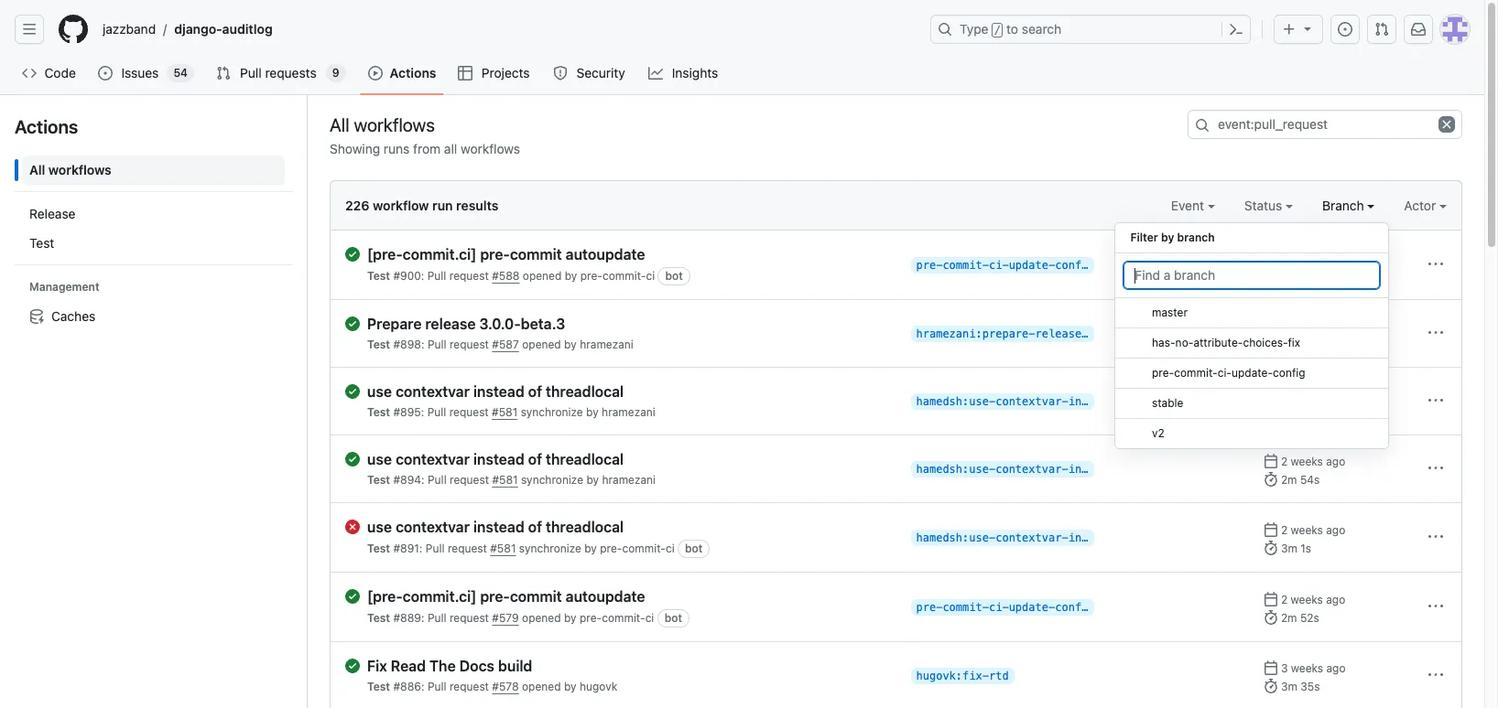 Task type: locate. For each thing, give the bounding box(es) containing it.
3 3 from the top
[[1281, 662, 1288, 676]]

2 vertical spatial 3
[[1281, 662, 1288, 676]]

commit up pull request #579 opened             by pre-commit-ci
[[510, 589, 562, 605]]

request down the release
[[450, 338, 489, 352]]

1 contextvar from the top
[[396, 384, 470, 400]]

by inside fix read the docs build test #886: pull request #578 opened             by hugovk
[[564, 680, 577, 694]]

1 horizontal spatial /
[[994, 24, 1001, 37]]

plus image
[[1282, 22, 1297, 37]]

weeks up 1s
[[1291, 524, 1323, 538]]

days up 2m 30s
[[1291, 320, 1315, 333]]

threadlocal inside 'use contextvar instead of threadlocal test #894: pull request #581 synchronize             by hramezani'
[[546, 451, 624, 468]]

1 show options image from the top
[[1429, 257, 1443, 272]]

2 vertical spatial synchronize
[[519, 542, 581, 556]]

2 vertical spatial use contextvar instead of threadlocal link
[[367, 518, 896, 537]]

0 vertical spatial #581
[[492, 406, 518, 419]]

3 days ago up the '30s'
[[1281, 320, 1337, 333]]

1 vertical spatial pre-commit-ci-update-config
[[1152, 366, 1306, 380]]

autoupdate up pull request #579 opened             by pre-commit-ci
[[566, 589, 645, 605]]

by inside menu
[[1161, 231, 1174, 244]]

opened down build
[[522, 680, 561, 694]]

ago for 2m 52s
[[1326, 593, 1345, 607]]

2 use contextvar instead of threadlocal link from the top
[[367, 451, 896, 469]]

type / to search
[[960, 21, 1062, 37]]

2 vertical spatial ci
[[645, 612, 654, 625]]

request down docs
[[450, 680, 489, 694]]

git pull request image
[[1374, 22, 1389, 37]]

2 for use contextvar instead of threadlocal
[[1281, 524, 1288, 538]]

use contextvar instead of threadlocal link
[[367, 383, 896, 401], [367, 451, 896, 469], [367, 518, 896, 537]]

3 use from the top
[[367, 519, 392, 536]]

1 vertical spatial ci
[[666, 542, 675, 556]]

1 vertical spatial actions
[[15, 116, 78, 137]]

clear filters image
[[1439, 116, 1455, 133]]

3 days ago
[[1281, 251, 1337, 265], [1281, 320, 1337, 333]]

instead-
[[1068, 396, 1121, 408], [1068, 463, 1121, 476], [1068, 532, 1121, 545]]

#581 inside 'use contextvar instead of threadlocal test #894: pull request #581 synchronize             by hramezani'
[[492, 473, 518, 487]]

#581 up 'use contextvar instead of threadlocal test #894: pull request #581 synchronize             by hramezani'
[[492, 406, 518, 419]]

1 2m from the top
[[1281, 338, 1297, 352]]

#579
[[492, 612, 519, 625]]

4 completed successfully image from the top
[[345, 590, 360, 604]]

#578 link
[[492, 680, 519, 694]]

2 instead from the top
[[473, 451, 524, 468]]

1 vertical spatial commit
[[510, 589, 562, 605]]

hramezani:prepare-release-3-beta3
[[916, 328, 1135, 341]]

2 of from the top
[[528, 451, 542, 468]]

0 vertical spatial synchronize
[[521, 406, 583, 419]]

0 vertical spatial 2
[[1281, 455, 1288, 469]]

update-
[[1009, 259, 1055, 272], [1232, 366, 1273, 380], [1009, 602, 1055, 614]]

pull requests
[[240, 65, 317, 81]]

#581 down use contextvar instead of threadlocal
[[490, 542, 516, 556]]

of for use contextvar instead of threadlocal test #894: pull request #581 synchronize             by hramezani
[[528, 451, 542, 468]]

5 run duration image from the top
[[1263, 679, 1278, 694]]

3 run duration image from the top
[[1263, 405, 1278, 419]]

1 use contextvar instead of threadlocal link from the top
[[367, 383, 896, 401]]

weeks up "35s"
[[1291, 662, 1323, 676]]

#581
[[492, 406, 518, 419], [492, 473, 518, 487], [490, 542, 516, 556]]

2 vertical spatial pre-commit-ci-update-config
[[916, 602, 1095, 614]]

2 vertical spatial calendar image
[[1263, 592, 1278, 607]]

hramezani link for use contextvar instead of threadlocal test #895: pull request #581 synchronize             by hramezani
[[602, 406, 655, 419]]

list containing all workflows
[[15, 148, 292, 339]]

insights
[[672, 65, 718, 81]]

[pre- up the test #889:
[[367, 589, 403, 605]]

ci- inside button
[[1218, 366, 1232, 380]]

run duration image
[[1263, 473, 1278, 487], [1263, 611, 1278, 625]]

commit.ci]
[[403, 246, 477, 263], [403, 589, 477, 605]]

0 vertical spatial autoupdate
[[566, 246, 645, 263]]

menu
[[1115, 215, 1389, 464]]

1 2 weeks ago from the top
[[1281, 455, 1345, 469]]

2 pre-commit-ci-update-config link from the top
[[911, 600, 1095, 616]]

1 opened from the top
[[523, 269, 562, 283]]

completed successfully image left prepare
[[345, 317, 360, 331]]

1 show options image from the top
[[1429, 394, 1443, 408]]

test left #894:
[[367, 473, 390, 487]]

1 of- from the top
[[1121, 396, 1141, 408]]

hramezani link for use contextvar instead of threadlocal test #894: pull request #581 synchronize             by hramezani
[[602, 473, 656, 487]]

3 calendar image from the top
[[1263, 592, 1278, 607]]

3 instead from the top
[[473, 519, 524, 536]]

2 weeks from the top
[[1291, 524, 1323, 538]]

None search field
[[1188, 110, 1462, 139]]

2 contextvar from the top
[[396, 451, 470, 468]]

3 weeks ago
[[1281, 662, 1346, 676]]

all workflows up runs
[[330, 114, 435, 135]]

2 vertical spatial 2
[[1281, 593, 1288, 607]]

update- down has-no-attribute-choices-fix button
[[1232, 366, 1273, 380]]

run duration image left fix
[[1263, 337, 1278, 352]]

3.0.0-
[[479, 316, 521, 332]]

fix read the docs build test #886: pull request #578 opened             by hugovk
[[367, 658, 617, 694]]

2 vertical spatial hramezani link
[[602, 473, 656, 487]]

#581 inside use contextvar instead of threadlocal test #895: pull request #581 synchronize             by hramezani
[[492, 406, 518, 419]]

1 vertical spatial contextvar-
[[996, 463, 1068, 476]]

beta3
[[1101, 328, 1135, 341]]

caches link
[[22, 302, 285, 331]]

calendar image down the status popup button
[[1263, 250, 1278, 265]]

0 horizontal spatial all workflows
[[29, 162, 111, 178]]

weeks up 54s
[[1291, 455, 1323, 469]]

pull right #889:
[[428, 612, 447, 625]]

hramezani inside 'use contextvar instead of threadlocal test #894: pull request #581 synchronize             by hramezani'
[[602, 473, 656, 487]]

2 vertical spatial hramezani
[[602, 473, 656, 487]]

use inside use contextvar instead of threadlocal test #895: pull request #581 synchronize             by hramezani
[[367, 384, 392, 400]]

3 days ago up 55s
[[1281, 251, 1337, 265]]

0 vertical spatial use
[[367, 384, 392, 400]]

ago for 2m 30s
[[1318, 320, 1337, 333]]

[pre-commit.ci] pre-commit autoupdate
[[367, 246, 645, 263], [367, 589, 645, 605]]

#581 link up 'use contextvar instead of threadlocal test #894: pull request #581 synchronize             by hramezani'
[[492, 406, 518, 419]]

hramezani inside use contextvar instead of threadlocal test #895: pull request #581 synchronize             by hramezani
[[602, 406, 655, 419]]

0 vertical spatial [pre-commit.ci] pre-commit autoupdate link
[[367, 245, 896, 264]]

4 show options image from the top
[[1429, 668, 1443, 683]]

0 vertical spatial days
[[1291, 251, 1315, 265]]

3 weeks from the top
[[1291, 593, 1323, 607]]

notifications image
[[1411, 22, 1426, 37]]

contextvar for use contextvar instead of threadlocal test #894: pull request #581 synchronize             by hramezani
[[396, 451, 470, 468]]

opened inside fix read the docs build test #886: pull request #578 opened             by hugovk
[[522, 680, 561, 694]]

3 2 weeks ago from the top
[[1281, 593, 1345, 607]]

pull inside use contextvar instead of threadlocal test #895: pull request #581 synchronize             by hramezani
[[427, 406, 446, 419]]

2 completed successfully image from the top
[[345, 317, 360, 331]]

pre-commit-ci-update-config link up the hramezani:prepare-release-3-beta3 link
[[911, 257, 1095, 274]]

1 vertical spatial 2 weeks ago
[[1281, 524, 1345, 538]]

update- for 3
[[1009, 259, 1055, 272]]

3 threadlocal from the top
[[546, 519, 624, 536]]

2 calendar image from the top
[[1263, 319, 1278, 333]]

show options image
[[1429, 394, 1443, 408], [1429, 462, 1443, 476], [1429, 530, 1443, 545], [1429, 668, 1443, 683]]

contextvar- for use contextvar instead of threadlocal test #894: pull request #581 synchronize             by hramezani
[[996, 463, 1068, 476]]

2 3 from the top
[[1281, 320, 1288, 333]]

request inside prepare release 3.0.0-beta.3 test #898: pull request #587 opened             by hramezani
[[450, 338, 489, 352]]

calendar image
[[1263, 250, 1278, 265], [1263, 319, 1278, 333], [1263, 386, 1278, 401], [1263, 661, 1278, 676]]

2 vertical spatial hamedsh:use-contextvar-instead-of-threadvars
[[916, 532, 1207, 545]]

test link
[[22, 229, 285, 258]]

run duration image for use contextvar instead of threadlocal
[[1263, 473, 1278, 487]]

0 vertical spatial hramezani
[[580, 338, 633, 352]]

opened right the #588 link
[[523, 269, 562, 283]]

graph image
[[649, 66, 663, 81]]

hramezani link
[[580, 338, 633, 352], [602, 406, 655, 419], [602, 473, 656, 487]]

2
[[1281, 455, 1288, 469], [1281, 524, 1288, 538], [1281, 593, 1288, 607]]

3 contextvar from the top
[[396, 519, 470, 536]]

3 show options image from the top
[[1429, 530, 1443, 545]]

4 calendar image from the top
[[1263, 661, 1278, 676]]

#891:
[[393, 542, 423, 556]]

0 vertical spatial commit
[[510, 246, 562, 263]]

results
[[456, 198, 498, 213]]

pre-commit-ci-update-config inside pre-commit-ci-update-config button
[[1152, 366, 1306, 380]]

pull down the
[[428, 680, 447, 694]]

completed successfully image
[[345, 247, 360, 262], [345, 317, 360, 331], [345, 452, 360, 467], [345, 590, 360, 604], [345, 659, 360, 674]]

instead down use contextvar instead of threadlocal test #895: pull request #581 synchronize             by hramezani
[[473, 451, 524, 468]]

docs
[[459, 658, 495, 675]]

1 completed successfully image from the top
[[345, 247, 360, 262]]

use for use contextvar instead of threadlocal test #894: pull request #581 synchronize             by hramezani
[[367, 451, 392, 468]]

1 vertical spatial contextvar
[[396, 451, 470, 468]]

bot
[[665, 269, 683, 283], [685, 542, 703, 556], [665, 612, 682, 625]]

days
[[1291, 251, 1315, 265], [1291, 320, 1315, 333]]

test inside prepare release 3.0.0-beta.3 test #898: pull request #587 opened             by hramezani
[[367, 338, 390, 352]]

0 vertical spatial hamedsh:use-
[[916, 396, 996, 408]]

0 vertical spatial workflows
[[354, 114, 435, 135]]

run duration image for of
[[1263, 405, 1278, 419]]

run duration image left 3m 1s
[[1263, 541, 1278, 556]]

test down release
[[29, 235, 54, 251]]

synchronize for use contextvar instead of threadlocal test #894: pull request #581 synchronize             by hramezani
[[521, 473, 583, 487]]

0 vertical spatial hamedsh:use-contextvar-instead-of-threadvars
[[916, 396, 1207, 408]]

last week
[[1281, 387, 1329, 401]]

#581 link down use contextvar instead of threadlocal
[[490, 542, 516, 556]]

2 for [pre-commit.ci] pre-commit autoupdate
[[1281, 593, 1288, 607]]

homepage image
[[59, 15, 88, 44]]

synchronize up "pull request #581 synchronize             by pre-commit-ci"
[[521, 473, 583, 487]]

threadvars for use contextvar instead of threadlocal test #895: pull request #581 synchronize             by hramezani
[[1141, 396, 1207, 408]]

hugovk link
[[580, 680, 617, 694]]

run duration image
[[1263, 268, 1278, 283], [1263, 337, 1278, 352], [1263, 405, 1278, 419], [1263, 541, 1278, 556], [1263, 679, 1278, 694]]

0 vertical spatial pre-commit-ci link
[[580, 269, 655, 283]]

1 vertical spatial bot
[[685, 542, 703, 556]]

play image
[[368, 66, 382, 81]]

test inside fix read the docs build test #886: pull request #578 opened             by hugovk
[[367, 680, 390, 694]]

synchronize inside use contextvar instead of threadlocal test #895: pull request #581 synchronize             by hramezani
[[521, 406, 583, 419]]

/ inside jazzband / django-auditlog
[[163, 22, 167, 37]]

completed successfully image for fix
[[345, 659, 360, 674]]

hramezani link for prepare release 3.0.0-beta.3 test #898: pull request #587 opened             by hramezani
[[580, 338, 633, 352]]

[pre-commit.ci] pre-commit autoupdate up #579
[[367, 589, 645, 605]]

1 2 from the top
[[1281, 455, 1288, 469]]

2 vertical spatial show options image
[[1429, 600, 1443, 614]]

hramezani for use contextvar instead of threadlocal test #894: pull request #581 synchronize             by hramezani
[[602, 473, 656, 487]]

2 days from the top
[[1291, 320, 1315, 333]]

0 vertical spatial config
[[1055, 259, 1095, 272]]

event
[[1171, 198, 1208, 213]]

2 [pre- from the top
[[367, 589, 403, 605]]

2m 22s
[[1281, 406, 1319, 419]]

3m left 55s
[[1281, 269, 1297, 283]]

test down prepare
[[367, 338, 390, 352]]

1 vertical spatial commit.ci]
[[403, 589, 477, 605]]

contextvar
[[396, 384, 470, 400], [396, 451, 470, 468], [396, 519, 470, 536]]

1 weeks from the top
[[1291, 455, 1323, 469]]

run duration image left 2m 22s
[[1263, 405, 1278, 419]]

calendar image for beta.3
[[1263, 319, 1278, 333]]

0 vertical spatial of-
[[1121, 396, 1141, 408]]

weeks for 52s
[[1291, 593, 1323, 607]]

hamedsh:use-
[[916, 396, 996, 408], [916, 463, 996, 476], [916, 532, 996, 545]]

threadlocal inside use contextvar instead of threadlocal test #895: pull request #581 synchronize             by hramezani
[[546, 384, 624, 400]]

1 vertical spatial #581 link
[[492, 473, 518, 487]]

2 weeks ago for [pre-commit.ci] pre-commit autoupdate
[[1281, 593, 1345, 607]]

0 vertical spatial ci-
[[989, 259, 1009, 272]]

actions down code link
[[15, 116, 78, 137]]

1 instead from the top
[[473, 384, 524, 400]]

code image
[[22, 66, 37, 81]]

threadlocal for use contextvar instead of threadlocal
[[546, 519, 624, 536]]

update- up hramezani:prepare-release-3-beta3
[[1009, 259, 1055, 272]]

#581 for use contextvar instead of threadlocal test #894: pull request #581 synchronize             by hramezani
[[492, 473, 518, 487]]

1 use from the top
[[367, 384, 392, 400]]

2 vertical spatial ci-
[[989, 602, 1009, 614]]

actions link
[[360, 60, 444, 87]]

1 vertical spatial run duration image
[[1263, 611, 1278, 625]]

1 hamedsh:use- from the top
[[916, 396, 996, 408]]

3m 55s
[[1281, 269, 1320, 283]]

pull right #895:
[[427, 406, 446, 419]]

instead
[[473, 384, 524, 400], [473, 451, 524, 468], [473, 519, 524, 536]]

0 vertical spatial threadvars
[[1141, 396, 1207, 408]]

test down fix
[[367, 680, 390, 694]]

2m for use contextvar instead of threadlocal test #895: pull request #581 synchronize             by hramezani
[[1281, 406, 1297, 419]]

2 weeks ago up 1s
[[1281, 524, 1345, 538]]

pre-commit-ci-update-config link for 3
[[911, 257, 1095, 274]]

2 vertical spatial config
[[1055, 602, 1095, 614]]

of-
[[1121, 396, 1141, 408], [1121, 463, 1141, 476], [1121, 532, 1141, 545]]

1 vertical spatial threadvars
[[1141, 463, 1207, 476]]

ago for 3m 35s
[[1326, 662, 1346, 676]]

instead inside use contextvar instead of threadlocal test #895: pull request #581 synchronize             by hramezani
[[473, 384, 524, 400]]

0 vertical spatial update-
[[1009, 259, 1055, 272]]

use contextvar instead of threadlocal link for use contextvar instead of threadlocal test #895: pull request #581 synchronize             by hramezani
[[367, 383, 896, 401]]

use contextvar instead of threadlocal link for use contextvar instead of threadlocal test #894: pull request #581 synchronize             by hramezani
[[367, 451, 896, 469]]

commit
[[510, 246, 562, 263], [510, 589, 562, 605]]

0 vertical spatial pre-commit-ci-update-config link
[[911, 257, 1095, 274]]

workflows right all
[[461, 141, 520, 157]]

2 hamedsh:use-contextvar-instead-of-threadvars link from the top
[[911, 462, 1207, 478]]

1 run duration image from the top
[[1263, 268, 1278, 283]]

config
[[1055, 259, 1095, 272], [1273, 366, 1306, 380], [1055, 602, 1095, 614]]

[pre- for #900:
[[367, 246, 403, 263]]

pre-commit-ci-update-config for 3 days ago
[[916, 259, 1095, 272]]

2 hamedsh:use-contextvar-instead-of-threadvars from the top
[[916, 463, 1207, 476]]

of
[[528, 384, 542, 400], [528, 451, 542, 468], [528, 519, 542, 536]]

update- inside button
[[1232, 366, 1273, 380]]

2 weeks ago up 54s
[[1281, 455, 1345, 469]]

use for use contextvar instead of threadlocal
[[367, 519, 392, 536]]

0 vertical spatial threadlocal
[[546, 384, 624, 400]]

0 vertical spatial run duration image
[[1263, 473, 1278, 487]]

9
[[332, 66, 339, 80]]

2 up '2m 54s'
[[1281, 455, 1288, 469]]

commit.ci] up #900:
[[403, 246, 477, 263]]

synchronize down use contextvar instead of threadlocal
[[519, 542, 581, 556]]

0 vertical spatial list
[[95, 15, 919, 44]]

all workflows
[[330, 114, 435, 135], [29, 162, 111, 178]]

3m left "35s"
[[1281, 680, 1297, 694]]

instead up "pull request #581 synchronize             by pre-commit-ci"
[[473, 519, 524, 536]]

1 vertical spatial hramezani link
[[602, 406, 655, 419]]

1 vertical spatial [pre-commit.ci] pre-commit autoupdate link
[[367, 588, 896, 606]]

all workflows up release
[[29, 162, 111, 178]]

by inside use contextvar instead of threadlocal test #895: pull request #581 synchronize             by hramezani
[[586, 406, 599, 419]]

2 instead- from the top
[[1068, 463, 1121, 476]]

completed successfully image for use
[[345, 452, 360, 467]]

hamedsh:use-contextvar-instead-of-threadvars link
[[911, 394, 1207, 410], [911, 462, 1207, 478], [911, 530, 1207, 547]]

opened down beta.3
[[522, 338, 561, 352]]

update- up rtd
[[1009, 602, 1055, 614]]

1 threadvars from the top
[[1141, 396, 1207, 408]]

contextvar up #895:
[[396, 384, 470, 400]]

pull inside prepare release 3.0.0-beta.3 test #898: pull request #587 opened             by hramezani
[[428, 338, 447, 352]]

show options image for use contextvar instead of threadlocal test #895: pull request #581 synchronize             by hramezani
[[1429, 394, 1443, 408]]

of- for use contextvar instead of threadlocal test #894: pull request #581 synchronize             by hramezani
[[1121, 463, 1141, 476]]

2 vertical spatial update-
[[1009, 602, 1055, 614]]

[pre-commit.ci] pre-commit autoupdate link
[[367, 245, 896, 264], [367, 588, 896, 606]]

request down use contextvar instead of threadlocal
[[448, 542, 487, 556]]

54s
[[1300, 473, 1320, 487]]

list
[[95, 15, 919, 44], [15, 148, 292, 339]]

request left #579
[[450, 612, 489, 625]]

failed image
[[345, 520, 360, 535]]

by inside 'use contextvar instead of threadlocal test #894: pull request #581 synchronize             by hramezani'
[[586, 473, 599, 487]]

3
[[1281, 251, 1288, 265], [1281, 320, 1288, 333], [1281, 662, 1288, 676]]

synchronize inside 'use contextvar instead of threadlocal test #894: pull request #581 synchronize             by hramezani'
[[521, 473, 583, 487]]

#588 link
[[492, 269, 520, 283]]

2 vertical spatial threadvars
[[1141, 532, 1207, 545]]

1 autoupdate from the top
[[566, 246, 645, 263]]

[pre-commit.ci] pre-commit autoupdate link up prepare release 3.0.0-beta.3 link in the top of the page
[[367, 245, 896, 264]]

226 workflow run results
[[345, 198, 498, 213]]

type
[[960, 21, 989, 37]]

2 vertical spatial use
[[367, 519, 392, 536]]

to
[[1006, 21, 1018, 37]]

1 vertical spatial synchronize
[[521, 473, 583, 487]]

2 weeks ago
[[1281, 455, 1345, 469], [1281, 524, 1345, 538], [1281, 593, 1345, 607]]

1 instead- from the top
[[1068, 396, 1121, 408]]

autoupdate for pull request #588 opened             by pre-commit-ci
[[566, 246, 645, 263]]

1 vertical spatial 2
[[1281, 524, 1288, 538]]

#581 link
[[492, 406, 518, 419], [492, 473, 518, 487], [490, 542, 516, 556]]

bot for pull request #588 opened             by pre-commit-ci
[[665, 269, 683, 283]]

hamedsh:use-contextvar-instead-of-threadvars link for use contextvar instead of threadlocal test #894: pull request #581 synchronize             by hramezani
[[911, 462, 1207, 478]]

3 threadvars from the top
[[1141, 532, 1207, 545]]

attribute-
[[1194, 336, 1243, 350]]

3 of from the top
[[528, 519, 542, 536]]

threadlocal
[[546, 384, 624, 400], [546, 451, 624, 468], [546, 519, 624, 536]]

run duration image for docs
[[1263, 679, 1278, 694]]

0 horizontal spatial workflows
[[48, 162, 111, 178]]

commit.ci] up #889:
[[403, 589, 477, 605]]

2 2 weeks ago from the top
[[1281, 524, 1345, 538]]

2 of- from the top
[[1121, 463, 1141, 476]]

of inside use contextvar instead of threadlocal test #895: pull request #581 synchronize             by hramezani
[[528, 384, 542, 400]]

pre-commit-ci-update-config
[[916, 259, 1095, 272], [1152, 366, 1306, 380], [916, 602, 1095, 614]]

calendar image
[[1263, 454, 1278, 469], [1263, 523, 1278, 538], [1263, 592, 1278, 607]]

weeks up 52s
[[1291, 593, 1323, 607]]

2 3 days ago from the top
[[1281, 320, 1337, 333]]

pre-commit-ci link
[[580, 269, 655, 283], [600, 542, 675, 556], [580, 612, 654, 625]]

ci- for 3 days ago
[[989, 259, 1009, 272]]

use right completed successfully icon
[[367, 384, 392, 400]]

1 vertical spatial issue opened image
[[98, 66, 113, 81]]

pre-
[[480, 246, 510, 263], [916, 259, 943, 272], [580, 269, 603, 283], [1152, 366, 1175, 380], [600, 542, 622, 556], [480, 589, 510, 605], [916, 602, 943, 614], [580, 612, 602, 625]]

3 2 from the top
[[1281, 593, 1288, 607]]

0 horizontal spatial actions
[[15, 116, 78, 137]]

ci- up rtd
[[989, 602, 1009, 614]]

5 completed successfully image from the top
[[345, 659, 360, 674]]

pre- inside button
[[1152, 366, 1175, 380]]

/ inside type / to search
[[994, 24, 1001, 37]]

1 of from the top
[[528, 384, 542, 400]]

1 horizontal spatial issue opened image
[[1338, 22, 1353, 37]]

test inside use contextvar instead of threadlocal test #895: pull request #581 synchronize             by hramezani
[[367, 406, 390, 419]]

0 vertical spatial #581 link
[[492, 406, 518, 419]]

0 vertical spatial all workflows
[[330, 114, 435, 135]]

0 vertical spatial hramezani link
[[580, 338, 633, 352]]

contextvar inside 'use contextvar instead of threadlocal test #894: pull request #581 synchronize             by hramezani'
[[396, 451, 470, 468]]

1 vertical spatial use
[[367, 451, 392, 468]]

ci- down has-no-attribute-choices-fix
[[1218, 366, 1232, 380]]

1 vertical spatial instead
[[473, 451, 524, 468]]

use up test #891:
[[367, 451, 392, 468]]

2 show options image from the top
[[1429, 462, 1443, 476]]

2 autoupdate from the top
[[566, 589, 645, 605]]

2 run duration image from the top
[[1263, 337, 1278, 352]]

hamedsh:use-contextvar-instead-of-threadvars
[[916, 396, 1207, 408], [916, 463, 1207, 476], [916, 532, 1207, 545]]

run duration image left 2m 52s
[[1263, 611, 1278, 625]]

2m down the last
[[1281, 406, 1297, 419]]

3 calendar image from the top
[[1263, 386, 1278, 401]]

1 commit.ci] from the top
[[403, 246, 477, 263]]

1 commit from the top
[[510, 246, 562, 263]]

build
[[498, 658, 532, 675]]

release
[[29, 206, 76, 222]]

use inside 'use contextvar instead of threadlocal test #894: pull request #581 synchronize             by hramezani'
[[367, 451, 392, 468]]

2 vertical spatial of-
[[1121, 532, 1141, 545]]

1 vertical spatial hamedsh:use-contextvar-instead-of-threadvars link
[[911, 462, 1207, 478]]

jazzband
[[103, 21, 156, 37]]

2 [pre-commit.ci] pre-commit autoupdate from the top
[[367, 589, 645, 605]]

4 weeks from the top
[[1291, 662, 1323, 676]]

bot for pull request #581 synchronize             by pre-commit-ci
[[685, 542, 703, 556]]

instead- for use contextvar instead of threadlocal test #895: pull request #581 synchronize             by hramezani
[[1068, 396, 1121, 408]]

threadlocal for use contextvar instead of threadlocal test #895: pull request #581 synchronize             by hramezani
[[546, 384, 624, 400]]

opened right #579 link
[[522, 612, 561, 625]]

2 opened from the top
[[522, 338, 561, 352]]

2 3m from the top
[[1281, 542, 1297, 556]]

show options image
[[1429, 257, 1443, 272], [1429, 326, 1443, 341], [1429, 600, 1443, 614]]

1 vertical spatial all
[[29, 162, 45, 178]]

contextvar inside use contextvar instead of threadlocal test #895: pull request #581 synchronize             by hramezani
[[396, 384, 470, 400]]

3 hamedsh:use- from the top
[[916, 532, 996, 545]]

1 hamedsh:use-contextvar-instead-of-threadvars from the top
[[916, 396, 1207, 408]]

completed successfully image left fix
[[345, 659, 360, 674]]

[pre- up test #900:
[[367, 246, 403, 263]]

request inside fix read the docs build test #886: pull request #578 opened             by hugovk
[[450, 680, 489, 694]]

contextvar for use contextvar instead of threadlocal
[[396, 519, 470, 536]]

2 calendar image from the top
[[1263, 523, 1278, 538]]

pre-commit-ci-update-config link up rtd
[[911, 600, 1095, 616]]

pre-commit-ci-update-config down has-no-attribute-choices-fix
[[1152, 366, 1306, 380]]

3 instead- from the top
[[1068, 532, 1121, 545]]

insights link
[[641, 60, 727, 87]]

of up "pull request #581 synchronize             by pre-commit-ci"
[[528, 519, 542, 536]]

config for 2
[[1055, 602, 1095, 614]]

1 vertical spatial autoupdate
[[566, 589, 645, 605]]

3 show options image from the top
[[1429, 600, 1443, 614]]

pull inside fix read the docs build test #886: pull request #578 opened             by hugovk
[[428, 680, 447, 694]]

workflows up runs
[[354, 114, 435, 135]]

request up use contextvar instead of threadlocal
[[450, 473, 489, 487]]

calendar image up choices-
[[1263, 319, 1278, 333]]

run duration image left '2m 54s'
[[1263, 473, 1278, 487]]

autoupdate
[[566, 246, 645, 263], [566, 589, 645, 605]]

2 threadvars from the top
[[1141, 463, 1207, 476]]

use right failed image
[[367, 519, 392, 536]]

2 vertical spatial 3m
[[1281, 680, 1297, 694]]

commit up pull request #588 opened             by pre-commit-ci
[[510, 246, 562, 263]]

1 vertical spatial #581
[[492, 473, 518, 487]]

2 vertical spatial pre-commit-ci link
[[580, 612, 654, 625]]

/ left to
[[994, 24, 1001, 37]]

2 2 from the top
[[1281, 524, 1288, 538]]

rtd
[[989, 670, 1009, 683]]

autoupdate up pull request #588 opened             by pre-commit-ci
[[566, 246, 645, 263]]

hugovk:fix-rtd
[[916, 670, 1009, 683]]

1 vertical spatial 3 days ago
[[1281, 320, 1337, 333]]

calendar image for autoupdate
[[1263, 592, 1278, 607]]

2m left 52s
[[1281, 612, 1297, 625]]

show options image for 2m 52s
[[1429, 600, 1443, 614]]

0 vertical spatial commit.ci]
[[403, 246, 477, 263]]

3 completed successfully image from the top
[[345, 452, 360, 467]]

threadvars
[[1141, 396, 1207, 408], [1141, 463, 1207, 476], [1141, 532, 1207, 545]]

git pull request image
[[216, 66, 231, 81]]

2 vertical spatial contextvar
[[396, 519, 470, 536]]

#581 link for use contextvar instead of threadlocal test #895: pull request #581 synchronize             by hramezani
[[492, 406, 518, 419]]

1 vertical spatial hamedsh:use-contextvar-instead-of-threadvars
[[916, 463, 1207, 476]]

fix
[[367, 658, 387, 675]]

0 vertical spatial all
[[330, 114, 349, 135]]

/ left django-
[[163, 22, 167, 37]]

ci for pull request #579 opened             by pre-commit-ci
[[645, 612, 654, 625]]

request inside 'use contextvar instead of threadlocal test #894: pull request #581 synchronize             by hramezani'
[[450, 473, 489, 487]]

[pre-commit.ci] pre-commit autoupdate up #588 in the left top of the page
[[367, 246, 645, 263]]

ci- up the "hramezani:prepare-"
[[989, 259, 1009, 272]]

0 vertical spatial use contextvar instead of threadlocal link
[[367, 383, 896, 401]]

issue opened image left git pull request icon at right top
[[1338, 22, 1353, 37]]

autoupdate for pull request #579 opened             by pre-commit-ci
[[566, 589, 645, 605]]

test #891:
[[367, 542, 426, 556]]

command palette image
[[1229, 22, 1244, 37]]

1 threadlocal from the top
[[546, 384, 624, 400]]

3m
[[1281, 269, 1297, 283], [1281, 542, 1297, 556], [1281, 680, 1297, 694]]

of down prepare release 3.0.0-beta.3 test #898: pull request #587 opened             by hramezani
[[528, 384, 542, 400]]

#581 link for use contextvar instead of threadlocal test #894: pull request #581 synchronize             by hramezani
[[492, 473, 518, 487]]

1 vertical spatial of-
[[1121, 463, 1141, 476]]

last
[[1281, 387, 1300, 401]]

instead for use contextvar instead of threadlocal
[[473, 519, 524, 536]]

4 opened from the top
[[522, 680, 561, 694]]

showing
[[330, 141, 380, 157]]

workflows up release
[[48, 162, 111, 178]]

2 [pre-commit.ci] pre-commit autoupdate link from the top
[[367, 588, 896, 606]]

calendar image left the last
[[1263, 386, 1278, 401]]

1 [pre- from the top
[[367, 246, 403, 263]]

issue opened image
[[1338, 22, 1353, 37], [98, 66, 113, 81]]

instead down #587 link
[[473, 384, 524, 400]]

threadlocal for use contextvar instead of threadlocal test #894: pull request #581 synchronize             by hramezani
[[546, 451, 624, 468]]

actor button
[[1404, 196, 1447, 215]]

0 vertical spatial 3 days ago
[[1281, 251, 1337, 265]]

2 vertical spatial instead-
[[1068, 532, 1121, 545]]

list containing jazzband
[[95, 15, 919, 44]]

/ for jazzband
[[163, 22, 167, 37]]

run duration image left 3m 55s
[[1263, 268, 1278, 283]]

instead inside 'use contextvar instead of threadlocal test #894: pull request #581 synchronize             by hramezani'
[[473, 451, 524, 468]]

1 vertical spatial calendar image
[[1263, 523, 1278, 538]]

2 show options image from the top
[[1429, 326, 1443, 341]]

1 days from the top
[[1291, 251, 1315, 265]]

search
[[1022, 21, 1062, 37]]

1 [pre-commit.ci] pre-commit autoupdate link from the top
[[367, 245, 896, 264]]

1 pre-commit-ci-update-config link from the top
[[911, 257, 1095, 274]]

2 use from the top
[[367, 451, 392, 468]]

2m left the '30s'
[[1281, 338, 1297, 352]]

days up 3m 55s
[[1291, 251, 1315, 265]]

0 vertical spatial of
[[528, 384, 542, 400]]

hramezani:prepare-release-3-beta3 link
[[911, 326, 1135, 342]]

2 2m from the top
[[1281, 406, 1297, 419]]

of down use contextvar instead of threadlocal test #895: pull request #581 synchronize             by hramezani
[[528, 451, 542, 468]]

3 2m from the top
[[1281, 473, 1297, 487]]

instead- for use contextvar instead of threadlocal test #894: pull request #581 synchronize             by hramezani
[[1068, 463, 1121, 476]]

management
[[29, 280, 99, 294]]

completed successfully image
[[345, 385, 360, 399]]

2m left 54s
[[1281, 473, 1297, 487]]

synchronize up 'use contextvar instead of threadlocal test #894: pull request #581 synchronize             by hramezani'
[[521, 406, 583, 419]]

v2 button
[[1116, 419, 1389, 450]]

1 vertical spatial hramezani
[[602, 406, 655, 419]]

calendar image left 3 weeks ago
[[1263, 661, 1278, 676]]

2 vertical spatial instead
[[473, 519, 524, 536]]

pull right #894:
[[428, 473, 447, 487]]

1 vertical spatial update-
[[1232, 366, 1273, 380]]

pull request #581 synchronize             by pre-commit-ci
[[426, 542, 675, 556]]

0 vertical spatial 2 weeks ago
[[1281, 455, 1345, 469]]

2 run duration image from the top
[[1263, 611, 1278, 625]]

1 [pre-commit.ci] pre-commit autoupdate from the top
[[367, 246, 645, 263]]

3 hamedsh:use-contextvar-instead-of-threadvars from the top
[[916, 532, 1207, 545]]

2 contextvar- from the top
[[996, 463, 1068, 476]]

3m left 1s
[[1281, 542, 1297, 556]]

1 vertical spatial use contextvar instead of threadlocal link
[[367, 451, 896, 469]]

2 vertical spatial bot
[[665, 612, 682, 625]]

ci- for 2 weeks ago
[[989, 602, 1009, 614]]

0 vertical spatial pre-commit-ci-update-config
[[916, 259, 1095, 272]]

1 vertical spatial list
[[15, 148, 292, 339]]

of inside 'use contextvar instead of threadlocal test #894: pull request #581 synchronize             by hramezani'
[[528, 451, 542, 468]]

1 vertical spatial of
[[528, 451, 542, 468]]

pre-commit-ci link for pull request #581 synchronize             by pre-commit-ci
[[600, 542, 675, 556]]

1 contextvar- from the top
[[996, 396, 1068, 408]]

0 vertical spatial show options image
[[1429, 257, 1443, 272]]

test left #895:
[[367, 406, 390, 419]]

shield image
[[553, 66, 568, 81]]

2 vertical spatial threadlocal
[[546, 519, 624, 536]]

1 3 days ago from the top
[[1281, 251, 1337, 265]]

2 threadlocal from the top
[[546, 451, 624, 468]]

2 hamedsh:use- from the top
[[916, 463, 996, 476]]



Task type: vqa. For each thing, say whether or not it's contained in the screenshot.
topmost instead
yes



Task type: describe. For each thing, give the bounding box(es) containing it.
3-
[[1088, 328, 1101, 341]]

test inside filter workflows element
[[29, 235, 54, 251]]

config for 3
[[1055, 259, 1095, 272]]

bot for pull request #579 opened             by pre-commit-ci
[[665, 612, 682, 625]]

hamedsh:use- for use contextvar instead of threadlocal test #894: pull request #581 synchronize             by hramezani
[[916, 463, 996, 476]]

caches
[[51, 309, 95, 324]]

choices-
[[1243, 336, 1288, 350]]

22s
[[1300, 406, 1319, 419]]

projects
[[482, 65, 530, 81]]

jazzband / django-auditlog
[[103, 21, 273, 37]]

test #900:
[[367, 269, 427, 283]]

#900:
[[393, 269, 424, 283]]

release
[[425, 316, 476, 332]]

3m 1s
[[1281, 542, 1311, 556]]

3 use contextvar instead of threadlocal link from the top
[[367, 518, 896, 537]]

projects link
[[451, 60, 538, 87]]

commit- inside button
[[1175, 366, 1218, 380]]

hamedsh:use-contextvar-instead-of-threadvars for use contextvar instead of threadlocal test #894: pull request #581 synchronize             by hramezani
[[916, 463, 1207, 476]]

code link
[[15, 60, 84, 87]]

3 of- from the top
[[1121, 532, 1141, 545]]

workflow
[[373, 198, 429, 213]]

release link
[[22, 200, 285, 229]]

has-no-attribute-choices-fix button
[[1116, 329, 1389, 359]]

[pre- for #889:
[[367, 589, 403, 605]]

3 days ago for prepare release 3.0.0-beta.3
[[1281, 320, 1337, 333]]

1 horizontal spatial actions
[[390, 65, 436, 81]]

contextvar for use contextvar instead of threadlocal test #895: pull request #581 synchronize             by hramezani
[[396, 384, 470, 400]]

use contextvar instead of threadlocal
[[367, 519, 624, 536]]

jazzband link
[[95, 15, 163, 44]]

has-
[[1152, 336, 1176, 350]]

commit for #588
[[510, 246, 562, 263]]

event button
[[1171, 196, 1215, 215]]

week
[[1303, 387, 1329, 401]]

instead for use contextvar instead of threadlocal test #895: pull request #581 synchronize             by hramezani
[[473, 384, 524, 400]]

of for use contextvar instead of threadlocal
[[528, 519, 542, 536]]

no-
[[1176, 336, 1194, 350]]

3 3m from the top
[[1281, 680, 1297, 694]]

commit for #579
[[510, 589, 562, 605]]

test #889:
[[367, 612, 428, 625]]

show options image for 2m 30s
[[1429, 326, 1443, 341]]

#581 for use contextvar instead of threadlocal test #895: pull request #581 synchronize             by hramezani
[[492, 406, 518, 419]]

1 3 from the top
[[1281, 251, 1288, 265]]

35s
[[1301, 680, 1320, 694]]

pre-commit-ci link for pull request #579 opened             by pre-commit-ci
[[580, 612, 654, 625]]

hugovk:fix-rtd link
[[911, 668, 1014, 685]]

226
[[345, 198, 369, 213]]

stable button
[[1116, 389, 1389, 419]]

ago for 3m 55s
[[1318, 251, 1337, 265]]

hramezani inside prepare release 3.0.0-beta.3 test #898: pull request #587 opened             by hramezani
[[580, 338, 633, 352]]

weeks for 1s
[[1291, 524, 1323, 538]]

commit.ci] for test #900:
[[403, 246, 477, 263]]

pre-commit-ci-update-config for 2 weeks ago
[[916, 602, 1095, 614]]

hramezani for use contextvar instead of threadlocal test #895: pull request #581 synchronize             by hramezani
[[602, 406, 655, 419]]

fix
[[1288, 336, 1301, 350]]

opened inside prepare release 3.0.0-beta.3 test #898: pull request #587 opened             by hramezani
[[522, 338, 561, 352]]

Find a branch text field
[[1123, 261, 1381, 290]]

2 vertical spatial #581 link
[[490, 542, 516, 556]]

0 horizontal spatial all
[[29, 162, 45, 178]]

filter
[[1130, 231, 1158, 244]]

2m 52s
[[1281, 612, 1319, 625]]

completed successfully image for prepare
[[345, 317, 360, 331]]

1 vertical spatial workflows
[[461, 141, 520, 157]]

menu containing filter by branch
[[1115, 215, 1389, 464]]

from
[[413, 141, 441, 157]]

3 for beta.3
[[1281, 320, 1288, 333]]

run
[[432, 198, 453, 213]]

branch
[[1177, 231, 1215, 244]]

2 weeks ago for use contextvar instead of threadlocal
[[1281, 524, 1345, 538]]

issue opened image for git pull request image
[[98, 66, 113, 81]]

prepare release 3.0.0-beta.3 test #898: pull request #587 opened             by hramezani
[[367, 316, 633, 352]]

#886:
[[393, 680, 424, 694]]

use contextvar instead of threadlocal test #895: pull request #581 synchronize             by hramezani
[[367, 384, 655, 419]]

instead for use contextvar instead of threadlocal test #894: pull request #581 synchronize             by hramezani
[[473, 451, 524, 468]]

status
[[1244, 198, 1286, 213]]

table image
[[458, 66, 473, 81]]

test left #891:
[[367, 542, 390, 556]]

hamedsh:use-contextvar-instead-of-threadvars link for use contextvar instead of threadlocal test #895: pull request #581 synchronize             by hramezani
[[911, 394, 1207, 410]]

v2
[[1152, 427, 1165, 440]]

#579 link
[[492, 612, 519, 625]]

#578
[[492, 680, 519, 694]]

of- for use contextvar instead of threadlocal test #895: pull request #581 synchronize             by hramezani
[[1121, 396, 1141, 408]]

hugovk
[[580, 680, 617, 694]]

synchronize for use contextvar instead of threadlocal test #895: pull request #581 synchronize             by hramezani
[[521, 406, 583, 419]]

pull right #900:
[[427, 269, 446, 283]]

pre-commit-ci-update-config button
[[1116, 359, 1389, 389]]

config inside button
[[1273, 366, 1306, 380]]

prepare release 3.0.0-beta.3 link
[[367, 315, 896, 333]]

master button
[[1116, 299, 1389, 329]]

2 vertical spatial #581
[[490, 542, 516, 556]]

stable
[[1152, 397, 1184, 410]]

[pre-commit.ci] pre-commit autoupdate link for pull request #588 opened             by pre-commit-ci
[[367, 245, 896, 264]]

fix read the docs build link
[[367, 657, 896, 676]]

pull inside 'use contextvar instead of threadlocal test #894: pull request #581 synchronize             by hramezani'
[[428, 473, 447, 487]]

#587
[[492, 338, 519, 352]]

of for use contextvar instead of threadlocal test #895: pull request #581 synchronize             by hramezani
[[528, 384, 542, 400]]

ago for 2m 54s
[[1326, 455, 1345, 469]]

triangle down image
[[1300, 21, 1315, 36]]

test left #889:
[[367, 612, 390, 625]]

prepare
[[367, 316, 422, 332]]

release-
[[1035, 328, 1088, 341]]

threadvars for use contextvar instead of threadlocal test #894: pull request #581 synchronize             by hramezani
[[1141, 463, 1207, 476]]

pre-commit-ci link for pull request #588 opened             by pre-commit-ci
[[580, 269, 655, 283]]

3 for docs
[[1281, 662, 1288, 676]]

security link
[[546, 60, 634, 87]]

showing runs from all workflows
[[330, 141, 520, 157]]

master
[[1152, 306, 1188, 320]]

#587 link
[[492, 338, 519, 352]]

#588
[[492, 269, 520, 283]]

weeks for 35s
[[1291, 662, 1323, 676]]

days for prepare release 3.0.0-beta.3
[[1291, 320, 1315, 333]]

pull request #579 opened             by pre-commit-ci
[[428, 612, 654, 625]]

requests
[[265, 65, 317, 81]]

pull right git pull request image
[[240, 65, 262, 81]]

beta.3
[[521, 316, 565, 332]]

3m for use contextvar instead of threadlocal
[[1281, 542, 1297, 556]]

hamedsh:use- for use contextvar instead of threadlocal test #895: pull request #581 synchronize             by hramezani
[[916, 396, 996, 408]]

2m for prepare release 3.0.0-beta.3 test #898: pull request #587 opened             by hramezani
[[1281, 338, 1297, 352]]

1 horizontal spatial workflows
[[354, 114, 435, 135]]

3m for [pre-commit.ci] pre-commit autoupdate
[[1281, 269, 1297, 283]]

3 hamedsh:use-contextvar-instead-of-threadvars link from the top
[[911, 530, 1207, 547]]

30s
[[1300, 338, 1320, 352]]

search image
[[1195, 118, 1210, 133]]

#889:
[[393, 612, 424, 625]]

calendar image for of
[[1263, 386, 1278, 401]]

ci for pull request #588 opened             by pre-commit-ci
[[646, 269, 655, 283]]

54
[[174, 66, 188, 80]]

3 days ago for [pre-commit.ci] pre-commit autoupdate
[[1281, 251, 1337, 265]]

3 contextvar- from the top
[[996, 532, 1068, 545]]

show options image for use contextvar instead of threadlocal test #894: pull request #581 synchronize             by hramezani
[[1429, 462, 1443, 476]]

use for use contextvar instead of threadlocal test #895: pull request #581 synchronize             by hramezani
[[367, 384, 392, 400]]

days for [pre-commit.ci] pre-commit autoupdate
[[1291, 251, 1315, 265]]

1 vertical spatial all workflows
[[29, 162, 111, 178]]

2 vertical spatial workflows
[[48, 162, 111, 178]]

4 2m from the top
[[1281, 612, 1297, 625]]

code
[[44, 65, 76, 81]]

1 horizontal spatial all workflows
[[330, 114, 435, 135]]

[pre-commit.ci] pre-commit autoupdate link for pull request #579 opened             by pre-commit-ci
[[367, 588, 896, 606]]

3 opened from the top
[[522, 612, 561, 625]]

55s
[[1301, 269, 1320, 283]]

request inside use contextvar instead of threadlocal test #895: pull request #581 synchronize             by hramezani
[[449, 406, 489, 419]]

read
[[391, 658, 426, 675]]

test left #900:
[[367, 269, 390, 283]]

the
[[429, 658, 456, 675]]

pull right #891:
[[426, 542, 445, 556]]

weeks for 54s
[[1291, 455, 1323, 469]]

show options image for fix read the docs build test #886: pull request #578 opened             by hugovk
[[1429, 668, 1443, 683]]

hramezani:prepare-
[[916, 328, 1035, 341]]

contextvar- for use contextvar instead of threadlocal test #895: pull request #581 synchronize             by hramezani
[[996, 396, 1068, 408]]

use contextvar instead of threadlocal test #894: pull request #581 synchronize             by hramezani
[[367, 451, 656, 487]]

2m for use contextvar instead of threadlocal test #894: pull request #581 synchronize             by hramezani
[[1281, 473, 1297, 487]]

[pre-commit.ci] pre-commit autoupdate for #579
[[367, 589, 645, 605]]

status button
[[1244, 196, 1293, 215]]

runs
[[384, 141, 410, 157]]

1 calendar image from the top
[[1263, 250, 1278, 265]]

django-auditlog link
[[167, 15, 280, 44]]

update- for 2
[[1009, 602, 1055, 614]]

actor
[[1404, 198, 1440, 213]]

run duration image for [pre-commit.ci] pre-commit autoupdate
[[1263, 611, 1278, 625]]

request left #588 in the left top of the page
[[449, 269, 489, 283]]

test inside 'use contextvar instead of threadlocal test #894: pull request #581 synchronize             by hramezani'
[[367, 473, 390, 487]]

show options image for 3m 55s
[[1429, 257, 1443, 272]]

1 calendar image from the top
[[1263, 454, 1278, 469]]

2m 30s
[[1281, 338, 1320, 352]]

all workflows link
[[22, 156, 285, 185]]

hugovk:fix-
[[916, 670, 989, 683]]

2m 54s
[[1281, 473, 1320, 487]]

[pre-commit.ci] pre-commit autoupdate for #588
[[367, 246, 645, 263]]

filter by branch
[[1130, 231, 1215, 244]]

issues
[[121, 65, 159, 81]]

filter workflows element
[[22, 200, 285, 258]]

1 horizontal spatial all
[[330, 114, 349, 135]]

hamedsh:use-contextvar-instead-of-threadvars for use contextvar instead of threadlocal test #895: pull request #581 synchronize             by hramezani
[[916, 396, 1207, 408]]

calendar image for docs
[[1263, 661, 1278, 676]]

by inside prepare release 3.0.0-beta.3 test #898: pull request #587 opened             by hramezani
[[564, 338, 577, 352]]

commit.ci] for test #889:
[[403, 589, 477, 605]]

4 run duration image from the top
[[1263, 541, 1278, 556]]

calendar image for threadlocal
[[1263, 523, 1278, 538]]



